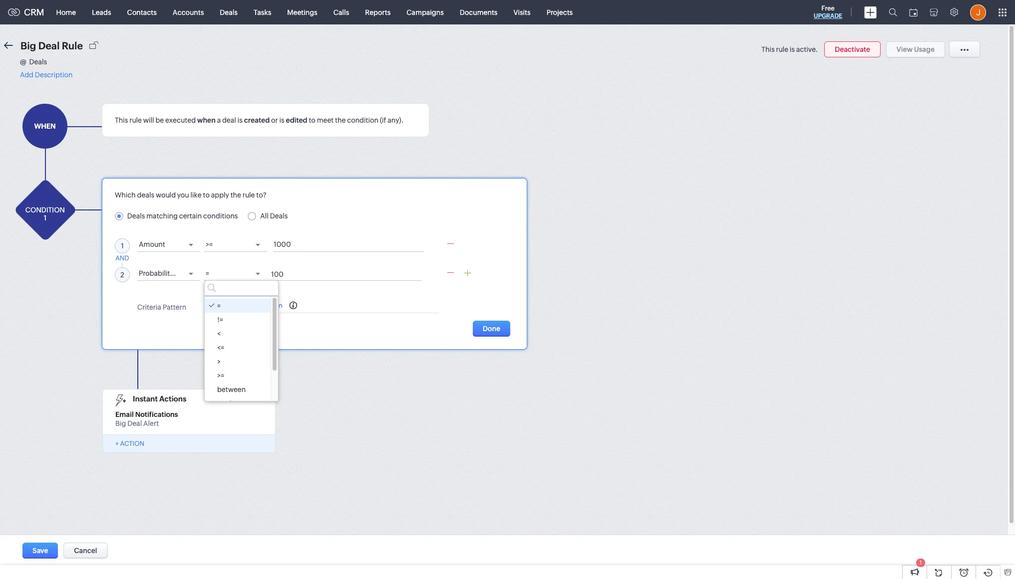 Task type: locate. For each thing, give the bounding box(es) containing it.
deals left tasks link
[[220, 8, 238, 16]]

will
[[143, 116, 154, 124]]

1 horizontal spatial to
[[309, 116, 316, 124]]

the right apply
[[231, 191, 241, 199]]

between up not between
[[217, 386, 246, 394]]

(%)
[[175, 270, 185, 278]]

leads
[[92, 8, 111, 16]]

rule for is
[[776, 45, 789, 53]]

0 horizontal spatial rule
[[129, 116, 142, 124]]

+
[[115, 440, 119, 448]]

condition 1
[[25, 206, 65, 222]]

probability (%)
[[139, 270, 185, 278]]

meetings link
[[279, 0, 326, 24]]

@  deals add description
[[20, 58, 73, 79]]

1 vertical spatial probability (%) field
[[137, 268, 200, 281]]

create menu element
[[859, 0, 883, 24]]

1 horizontal spatial deal
[[127, 420, 142, 428]]

0 horizontal spatial is
[[238, 116, 243, 124]]

1 vertical spatial =
[[217, 302, 221, 310]]

0 horizontal spatial =
[[206, 270, 209, 278]]

1 horizontal spatial 1
[[216, 302, 219, 310]]

= inside = !=
[[217, 302, 221, 310]]

None search field
[[205, 281, 278, 297]]

projects link
[[539, 0, 581, 24]]

0 vertical spatial = field
[[204, 239, 267, 252]]

2 = field from the top
[[204, 268, 267, 281]]

1 vertical spatial this
[[115, 116, 128, 124]]

1 horizontal spatial the
[[335, 116, 346, 124]]

this left active.
[[762, 45, 775, 53]]

between
[[217, 386, 246, 394], [230, 400, 258, 408]]

documents
[[460, 8, 498, 16]]

notifications
[[135, 411, 178, 419]]

which deals would you like to apply the rule to?
[[115, 191, 267, 199]]

0 vertical spatial probability (%) field
[[137, 239, 200, 252]]

>=
[[206, 241, 213, 249], [217, 372, 224, 380]]

<
[[217, 330, 221, 338]]

tree
[[205, 297, 278, 411]]

1 = field from the top
[[204, 239, 267, 252]]

a
[[217, 116, 221, 124]]

pattern right edit
[[261, 302, 283, 310]]

edit
[[248, 302, 259, 310]]

probability (%) field up the probability (%) at the left top
[[137, 239, 200, 252]]

1 vertical spatial = field
[[204, 268, 267, 281]]

(if
[[380, 116, 386, 124]]

the
[[335, 116, 346, 124], [231, 191, 241, 199]]

rule
[[776, 45, 789, 53], [129, 116, 142, 124], [243, 191, 255, 199]]

1 vertical spatial deal
[[127, 420, 142, 428]]

email notifications big deal alert
[[115, 411, 178, 428]]

which
[[115, 191, 136, 199]]

= field down conditions
[[204, 239, 267, 252]]

meet
[[317, 116, 334, 124]]

1 horizontal spatial pattern
[[261, 302, 283, 310]]

0 vertical spatial 1
[[44, 214, 47, 222]]

big inside email notifications big deal alert
[[115, 420, 126, 428]]

= field containing >=
[[204, 239, 267, 252]]

1 vertical spatial big
[[115, 420, 126, 428]]

0 vertical spatial big
[[20, 40, 36, 51]]

probability (%) field containing probability (%)
[[137, 268, 200, 281]]

all deals
[[260, 212, 288, 220]]

tasks link
[[246, 0, 279, 24]]

2
[[234, 302, 238, 310]]

pattern for edit pattern
[[261, 302, 283, 310]]

this for this rule is active.
[[762, 45, 775, 53]]

1 vertical spatial >=
[[217, 372, 224, 380]]

= field
[[204, 239, 267, 252], [204, 268, 267, 281]]

2 probability (%) field from the top
[[137, 268, 200, 281]]

add description link
[[20, 71, 73, 79]]

calendar image
[[910, 8, 918, 16]]

be
[[156, 116, 164, 124]]

amount
[[139, 241, 165, 249]]

deals down deals
[[127, 212, 145, 220]]

crm link
[[8, 7, 44, 17]]

= field up 2 on the left of the page
[[204, 268, 267, 281]]

alert
[[143, 420, 159, 428]]

1 inside condition 1
[[44, 214, 47, 222]]

( 1  and 2 )
[[212, 302, 241, 310]]

profile element
[[965, 0, 992, 24]]

deals for deals
[[220, 8, 238, 16]]

big up @  deals add description
[[20, 40, 36, 51]]

1 horizontal spatial rule
[[243, 191, 255, 199]]

home link
[[48, 0, 84, 24]]

rule left the will at the top
[[129, 116, 142, 124]]

2 horizontal spatial 1
[[920, 560, 922, 566]]

1 horizontal spatial >=
[[217, 372, 224, 380]]

1
[[44, 214, 47, 222], [216, 302, 219, 310], [920, 560, 922, 566]]

is left active.
[[790, 45, 795, 53]]

deals up the add description link
[[29, 58, 47, 66]]

1 for condition
[[44, 214, 47, 222]]

created
[[244, 116, 270, 124]]

> >=
[[217, 358, 224, 380]]

like
[[191, 191, 202, 199]]

this rule will be executed when a deal is created or is edited to meet the condition (if any).
[[115, 116, 404, 124]]

= field containing =
[[204, 268, 267, 281]]

0 horizontal spatial >=
[[206, 241, 213, 249]]

crm
[[24, 7, 44, 17]]

tree containing =
[[205, 297, 278, 411]]

contacts link
[[119, 0, 165, 24]]

between right 'not'
[[230, 400, 258, 408]]

accounts
[[173, 8, 204, 16]]

rule left to?
[[243, 191, 255, 199]]

deals for deals matching certain conditions
[[127, 212, 145, 220]]

to?
[[256, 191, 267, 199]]

1 horizontal spatial this
[[762, 45, 775, 53]]

= for = !=
[[217, 302, 221, 310]]

is right the deal
[[238, 116, 243, 124]]

2 vertical spatial 1
[[920, 560, 922, 566]]

1 vertical spatial 1
[[216, 302, 219, 310]]

deal
[[38, 40, 60, 51], [127, 420, 142, 428]]

0 vertical spatial =
[[206, 270, 209, 278]]

criteria pattern
[[137, 304, 186, 312]]

2 horizontal spatial rule
[[776, 45, 789, 53]]

0 vertical spatial this
[[762, 45, 775, 53]]

big
[[20, 40, 36, 51], [115, 420, 126, 428]]

pattern for criteria pattern
[[163, 304, 186, 312]]

probability (%) field up criteria pattern
[[137, 268, 200, 281]]

0 horizontal spatial 1
[[44, 214, 47, 222]]

not
[[217, 400, 228, 408]]

>= down >
[[217, 372, 224, 380]]

0 vertical spatial deal
[[38, 40, 60, 51]]

>= inside tree
[[217, 372, 224, 380]]

this left the will at the top
[[115, 116, 128, 124]]

to right like
[[203, 191, 210, 199]]

= field for probability (%)
[[204, 268, 267, 281]]

deal up @  deals add description
[[38, 40, 60, 51]]

1 horizontal spatial big
[[115, 420, 126, 428]]

to
[[309, 116, 316, 124], [203, 191, 210, 199]]

1 vertical spatial rule
[[129, 116, 142, 124]]

0 horizontal spatial big
[[20, 40, 36, 51]]

instant actions
[[133, 395, 186, 404]]

pattern right criteria
[[163, 304, 186, 312]]

big down email
[[115, 420, 126, 428]]

0 vertical spatial the
[[335, 116, 346, 124]]

None button
[[825, 41, 881, 57], [473, 321, 510, 337], [22, 543, 58, 559], [825, 41, 881, 57], [473, 321, 510, 337], [22, 543, 58, 559]]

0 horizontal spatial this
[[115, 116, 128, 124]]

documents link
[[452, 0, 506, 24]]

probability (%) field containing amount
[[137, 239, 200, 252]]

search element
[[883, 0, 904, 24]]

deals inside @  deals add description
[[29, 58, 47, 66]]

0 vertical spatial rule
[[776, 45, 789, 53]]

rule for will
[[129, 116, 142, 124]]

search image
[[889, 8, 898, 16]]

0 horizontal spatial to
[[203, 191, 210, 199]]

rule left active.
[[776, 45, 789, 53]]

1 vertical spatial the
[[231, 191, 241, 199]]

the right meet
[[335, 116, 346, 124]]

this
[[762, 45, 775, 53], [115, 116, 128, 124]]

would
[[156, 191, 176, 199]]

certain
[[179, 212, 202, 220]]

=
[[206, 270, 209, 278], [217, 302, 221, 310]]

1 probability (%) field from the top
[[137, 239, 200, 252]]

deals
[[220, 8, 238, 16], [29, 58, 47, 66], [127, 212, 145, 220], [270, 212, 288, 220]]

or
[[271, 116, 278, 124]]

0 horizontal spatial pattern
[[163, 304, 186, 312]]

deal down email
[[127, 420, 142, 428]]

0 horizontal spatial deal
[[38, 40, 60, 51]]

is right or
[[279, 116, 285, 124]]

= right (
[[217, 302, 221, 310]]

accounts link
[[165, 0, 212, 24]]

1 horizontal spatial =
[[217, 302, 221, 310]]

>= down conditions
[[206, 241, 213, 249]]

projects
[[547, 8, 573, 16]]

to left meet
[[309, 116, 316, 124]]

edit pattern
[[248, 302, 283, 310]]

= right (%)
[[206, 270, 209, 278]]

Probability (%) field
[[137, 239, 200, 252], [137, 268, 200, 281]]

None text field
[[274, 236, 425, 252], [271, 267, 422, 281], [274, 236, 425, 252], [271, 267, 422, 281]]

is
[[790, 45, 795, 53], [238, 116, 243, 124], [279, 116, 285, 124]]

when
[[34, 122, 56, 130]]



Task type: describe. For each thing, give the bounding box(es) containing it.
2 vertical spatial rule
[[243, 191, 255, 199]]

deal
[[222, 116, 236, 124]]

deals right all
[[270, 212, 288, 220]]

all
[[260, 212, 269, 220]]

upgrade
[[814, 12, 843, 19]]

home
[[56, 8, 76, 16]]

= !=
[[217, 302, 223, 324]]

free upgrade
[[814, 4, 843, 19]]

description
[[35, 71, 73, 79]]

email
[[115, 411, 134, 419]]

deals for @  deals add description
[[29, 58, 47, 66]]

conditions
[[203, 212, 238, 220]]

reports link
[[357, 0, 399, 24]]

you
[[177, 191, 189, 199]]

tasks
[[254, 8, 271, 16]]

meetings
[[287, 8, 318, 16]]

condition
[[347, 116, 379, 124]]

+ action
[[115, 440, 144, 448]]

)
[[239, 302, 241, 310]]

criteria
[[137, 304, 161, 312]]

campaigns
[[407, 8, 444, 16]]

edited
[[286, 116, 307, 124]]

0 vertical spatial >=
[[206, 241, 213, 249]]

!=
[[217, 316, 223, 324]]

reports
[[365, 8, 391, 16]]

instant
[[133, 395, 158, 404]]

when
[[197, 116, 216, 124]]

visits
[[514, 8, 531, 16]]

big deal alert link
[[115, 419, 159, 428]]

condition
[[25, 206, 65, 214]]

(
[[212, 302, 214, 310]]

rule
[[62, 40, 83, 51]]

= field for amount
[[204, 239, 267, 252]]

deal inside email notifications big deal alert
[[127, 420, 142, 428]]

actions
[[159, 395, 186, 404]]

profile image
[[971, 4, 986, 20]]

0 vertical spatial to
[[309, 116, 316, 124]]

1 vertical spatial to
[[203, 191, 210, 199]]

campaigns link
[[399, 0, 452, 24]]

and
[[220, 302, 233, 310]]

1 horizontal spatial is
[[279, 116, 285, 124]]

2 horizontal spatial is
[[790, 45, 795, 53]]

<=
[[217, 344, 224, 352]]

this rule is active.
[[762, 45, 818, 53]]

any).
[[388, 116, 404, 124]]

matching
[[146, 212, 178, 220]]

0 vertical spatial between
[[217, 386, 246, 394]]

deals matching certain conditions
[[127, 212, 238, 220]]

1 for (
[[216, 302, 219, 310]]

1 vertical spatial between
[[230, 400, 258, 408]]

executed
[[165, 116, 196, 124]]

>
[[217, 358, 221, 366]]

big deal rule
[[20, 40, 83, 51]]

edit pattern link
[[248, 302, 283, 310]]

apply
[[211, 191, 229, 199]]

free
[[822, 4, 835, 12]]

active.
[[797, 45, 818, 53]]

< <=
[[217, 330, 224, 352]]

calls link
[[326, 0, 357, 24]]

contacts
[[127, 8, 157, 16]]

visits link
[[506, 0, 539, 24]]

action
[[120, 440, 144, 448]]

0 horizontal spatial the
[[231, 191, 241, 199]]

probability
[[139, 270, 174, 278]]

= for =
[[206, 270, 209, 278]]

probability (%) field for >=
[[137, 239, 200, 252]]

deals
[[137, 191, 154, 199]]

probability (%) field for =
[[137, 268, 200, 281]]

cancel link
[[64, 543, 108, 559]]

not between
[[217, 400, 258, 408]]

and
[[116, 255, 129, 262]]

this for this rule will be executed when a deal is created or is edited to meet the condition (if any).
[[115, 116, 128, 124]]

calls
[[334, 8, 349, 16]]

deals link
[[212, 0, 246, 24]]

leads link
[[84, 0, 119, 24]]

create menu image
[[865, 6, 877, 18]]

add
[[20, 71, 33, 79]]

cancel
[[74, 547, 97, 555]]



Task type: vqa. For each thing, say whether or not it's contained in the screenshot.
rightmost Pattern
yes



